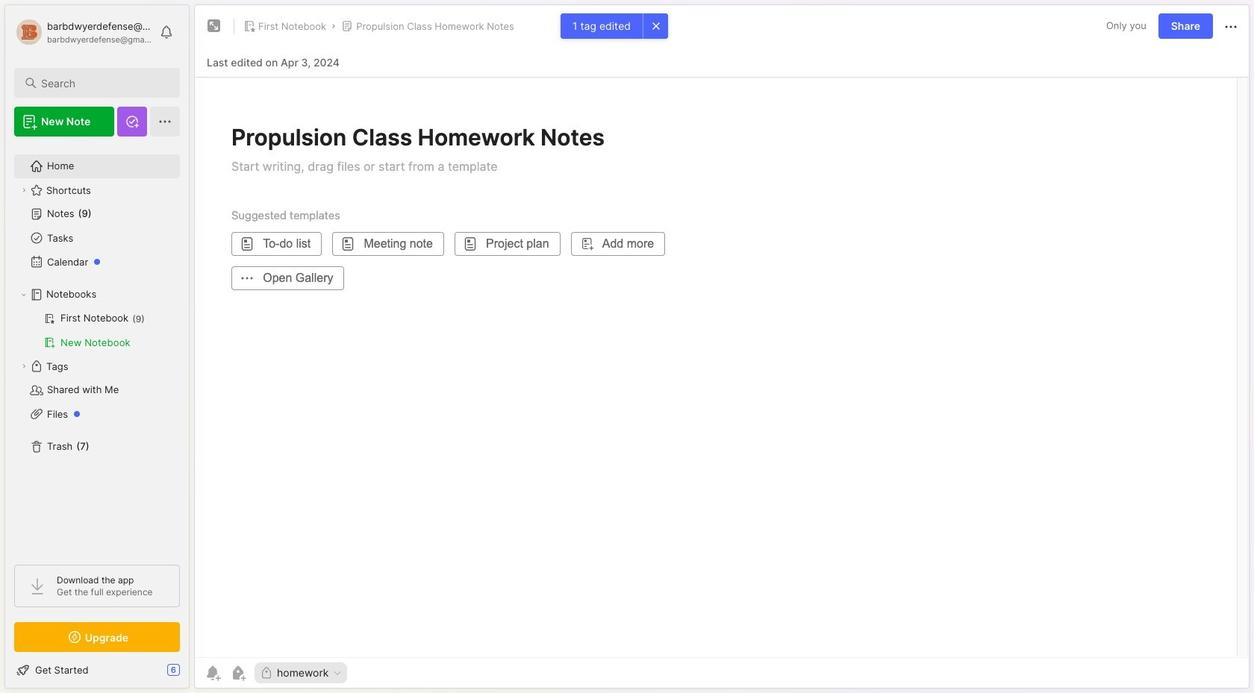 Task type: vqa. For each thing, say whether or not it's contained in the screenshot.
row group
no



Task type: describe. For each thing, give the bounding box(es) containing it.
more actions image
[[1222, 18, 1240, 36]]

group inside main element
[[14, 307, 179, 355]]

More actions field
[[1222, 17, 1240, 36]]

Account field
[[14, 17, 152, 47]]

Search text field
[[41, 76, 166, 90]]

add tag image
[[229, 664, 247, 682]]

expand note image
[[205, 17, 223, 35]]

none search field inside main element
[[41, 74, 166, 92]]

Help and Learning task checklist field
[[5, 658, 189, 682]]



Task type: locate. For each thing, give the bounding box(es) containing it.
expand notebooks image
[[19, 290, 28, 299]]

tree inside main element
[[5, 146, 189, 552]]

main element
[[0, 0, 194, 693]]

tree
[[5, 146, 189, 552]]

click to collapse image
[[188, 666, 200, 684]]

group
[[14, 307, 179, 355]]

expand tags image
[[19, 362, 28, 371]]

homework Tag actions field
[[329, 668, 343, 679]]

note window element
[[194, 4, 1250, 693]]

Note Editor text field
[[195, 77, 1249, 658]]

None search field
[[41, 74, 166, 92]]

add a reminder image
[[204, 664, 222, 682]]



